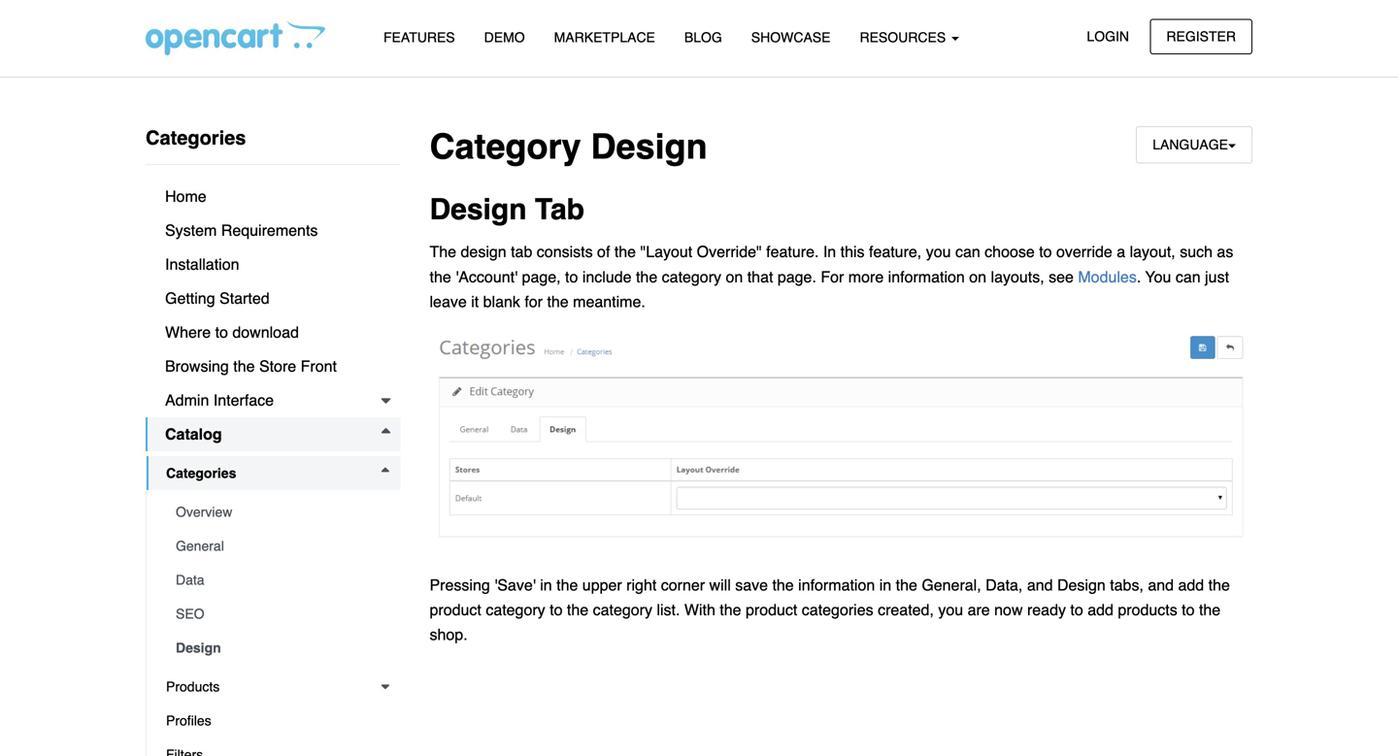 Task type: locate. For each thing, give the bounding box(es) containing it.
1 vertical spatial you
[[938, 601, 963, 619]]

in right 'save'
[[540, 576, 552, 594]]

1 on from the left
[[726, 268, 743, 286]]

1 horizontal spatial information
[[888, 268, 965, 286]]

category down 'save'
[[486, 601, 545, 619]]

information down feature,
[[888, 268, 965, 286]]

front
[[301, 357, 337, 375]]

demo
[[484, 30, 525, 45]]

list.
[[657, 601, 680, 619]]

can inside the design tab consists of the "layout override" feature. in this feature, you can choose to override a layout, such as the 'account' page, to include the category on that page. for more information on layouts, see
[[955, 243, 980, 261]]

for
[[821, 268, 844, 286]]

language button
[[1136, 126, 1252, 163]]

0 vertical spatial information
[[888, 268, 965, 286]]

features link
[[369, 20, 470, 54]]

on left layouts, at the top right of the page
[[969, 268, 986, 286]]

information up the categories
[[798, 576, 875, 594]]

and up ready
[[1027, 576, 1053, 594]]

catalog
[[165, 425, 222, 443]]

override"
[[697, 243, 762, 261]]

the
[[614, 243, 636, 261], [430, 268, 451, 286], [636, 268, 657, 286], [547, 293, 569, 311], [233, 357, 255, 375], [556, 576, 578, 594], [772, 576, 794, 594], [896, 576, 917, 594], [1208, 576, 1230, 594], [567, 601, 588, 619], [720, 601, 741, 619], [1199, 601, 1221, 619]]

1 horizontal spatial add
[[1178, 576, 1204, 594]]

categories up 'home'
[[146, 127, 246, 149]]

this
[[840, 243, 865, 261]]

register
[[1166, 29, 1236, 44]]

2 horizontal spatial category
[[662, 268, 721, 286]]

store
[[259, 357, 296, 375]]

information inside the design tab consists of the "layout override" feature. in this feature, you can choose to override a layout, such as the 'account' page, to include the category on that page. for more information on layouts, see
[[888, 268, 965, 286]]

categories up overview
[[166, 466, 236, 481]]

0 horizontal spatial category
[[486, 601, 545, 619]]

1 horizontal spatial product
[[746, 601, 797, 619]]

the right for
[[547, 293, 569, 311]]

to
[[1039, 243, 1052, 261], [565, 268, 578, 286], [215, 323, 228, 341], [550, 601, 563, 619], [1070, 601, 1083, 619], [1182, 601, 1195, 619]]

1 horizontal spatial and
[[1148, 576, 1174, 594]]

ready
[[1027, 601, 1066, 619]]

category down "right"
[[593, 601, 652, 619]]

0 vertical spatial can
[[955, 243, 980, 261]]

as
[[1217, 243, 1233, 261]]

the down the will
[[720, 601, 741, 619]]

product down save
[[746, 601, 797, 619]]

in
[[823, 243, 836, 261]]

can left choose
[[955, 243, 980, 261]]

admin
[[165, 391, 209, 409]]

data link
[[156, 563, 400, 597]]

can down such
[[1176, 268, 1201, 286]]

getting
[[165, 289, 215, 307]]

category
[[662, 268, 721, 286], [486, 601, 545, 619], [593, 601, 652, 619]]

save
[[735, 576, 768, 594]]

with
[[684, 601, 715, 619]]

getting started link
[[146, 282, 400, 316]]

you right feature,
[[926, 243, 951, 261]]

and up products
[[1148, 576, 1174, 594]]

1 horizontal spatial in
[[879, 576, 891, 594]]

0 vertical spatial add
[[1178, 576, 1204, 594]]

browsing
[[165, 357, 229, 375]]

data,
[[986, 576, 1023, 594]]

categories link
[[147, 456, 400, 490]]

tab
[[535, 193, 584, 226]]

information
[[888, 268, 965, 286], [798, 576, 875, 594]]

marketplace link
[[539, 20, 670, 54]]

language
[[1153, 137, 1228, 152]]

look category design image
[[430, 326, 1252, 560]]

installation link
[[146, 248, 400, 282]]

add right tabs,
[[1178, 576, 1204, 594]]

design inside pressing 'save' in the upper right corner will save the information in the general, data, and design tabs, and add the product category to the category list. with the product categories created, you are now ready to add products to the shop.
[[1057, 576, 1106, 594]]

you
[[926, 243, 951, 261], [938, 601, 963, 619]]

products
[[1118, 601, 1177, 619]]

information inside pressing 'save' in the upper right corner will save the information in the general, data, and design tabs, and add the product category to the category list. with the product categories created, you are now ready to add products to the shop.
[[798, 576, 875, 594]]

can inside . you can just leave it blank for the meantime.
[[1176, 268, 1201, 286]]

admin interface
[[165, 391, 274, 409]]

home
[[165, 187, 206, 205]]

0 horizontal spatial in
[[540, 576, 552, 594]]

of
[[597, 243, 610, 261]]

page.
[[778, 268, 816, 286]]

1 horizontal spatial category
[[593, 601, 652, 619]]

1 vertical spatial can
[[1176, 268, 1201, 286]]

the left store
[[233, 357, 255, 375]]

general
[[176, 538, 224, 554]]

0 horizontal spatial information
[[798, 576, 875, 594]]

blog
[[684, 30, 722, 45]]

interface
[[213, 391, 274, 409]]

you
[[1145, 268, 1171, 286]]

modules link
[[1078, 268, 1137, 286]]

1 horizontal spatial on
[[969, 268, 986, 286]]

categories
[[802, 601, 873, 619]]

a
[[1117, 243, 1125, 261]]

you down general,
[[938, 601, 963, 619]]

2 on from the left
[[969, 268, 986, 286]]

0 vertical spatial you
[[926, 243, 951, 261]]

on down override"
[[726, 268, 743, 286]]

resources link
[[845, 20, 974, 54]]

system requirements
[[165, 221, 318, 239]]

and
[[1027, 576, 1053, 594], [1148, 576, 1174, 594]]

blog link
[[670, 20, 737, 54]]

0 horizontal spatial on
[[726, 268, 743, 286]]

admin interface link
[[146, 383, 400, 417]]

. you can just leave it blank for the meantime.
[[430, 268, 1229, 311]]

the right tabs,
[[1208, 576, 1230, 594]]

see
[[1049, 268, 1074, 286]]

system requirements link
[[146, 214, 400, 248]]

login link
[[1070, 19, 1146, 54]]

0 horizontal spatial and
[[1027, 576, 1053, 594]]

include
[[582, 268, 632, 286]]

category inside the design tab consists of the "layout override" feature. in this feature, you can choose to override a layout, such as the 'account' page, to include the category on that page. for more information on layouts, see
[[662, 268, 721, 286]]

can
[[955, 243, 980, 261], [1176, 268, 1201, 286]]

0 horizontal spatial product
[[430, 601, 481, 619]]

the down the
[[430, 268, 451, 286]]

shop.
[[430, 626, 468, 644]]

category down "layout
[[662, 268, 721, 286]]

product down 'pressing'
[[430, 601, 481, 619]]

in up created,
[[879, 576, 891, 594]]

categories
[[146, 127, 246, 149], [166, 466, 236, 481]]

0 horizontal spatial can
[[955, 243, 980, 261]]

where to download link
[[146, 316, 400, 350]]

1 vertical spatial information
[[798, 576, 875, 594]]

opencart - open source shopping cart solution image
[[146, 20, 325, 55]]

1 in from the left
[[540, 576, 552, 594]]

add
[[1178, 576, 1204, 594], [1088, 601, 1113, 619]]

overview link
[[156, 495, 400, 529]]

0 horizontal spatial add
[[1088, 601, 1113, 619]]

browsing the store front link
[[146, 350, 400, 383]]

add down tabs,
[[1088, 601, 1113, 619]]

1 horizontal spatial can
[[1176, 268, 1201, 286]]



Task type: describe. For each thing, give the bounding box(es) containing it.
category
[[430, 127, 581, 167]]

products link
[[147, 670, 400, 704]]

profiles link
[[147, 704, 400, 738]]

2 product from the left
[[746, 601, 797, 619]]

browsing the store front
[[165, 357, 337, 375]]

the
[[430, 243, 456, 261]]

seo
[[176, 606, 204, 622]]

general,
[[922, 576, 981, 594]]

just
[[1205, 268, 1229, 286]]

requirements
[[221, 221, 318, 239]]

products
[[166, 679, 220, 695]]

such
[[1180, 243, 1213, 261]]

profiles
[[166, 713, 211, 729]]

getting started
[[165, 289, 270, 307]]

1 vertical spatial categories
[[166, 466, 236, 481]]

blank
[[483, 293, 520, 311]]

meantime.
[[573, 293, 645, 311]]

the up created,
[[896, 576, 917, 594]]

choose
[[985, 243, 1035, 261]]

for
[[525, 293, 543, 311]]

consists
[[537, 243, 593, 261]]

installation
[[165, 255, 239, 273]]

0 vertical spatial categories
[[146, 127, 246, 149]]

resources
[[860, 30, 950, 45]]

.
[[1137, 268, 1141, 286]]

1 vertical spatial add
[[1088, 601, 1113, 619]]

design tab
[[430, 193, 584, 226]]

started
[[219, 289, 270, 307]]

it
[[471, 293, 479, 311]]

login
[[1087, 29, 1129, 44]]

overview
[[176, 504, 232, 520]]

features
[[383, 30, 455, 45]]

now
[[994, 601, 1023, 619]]

download
[[232, 323, 299, 341]]

design link
[[156, 631, 400, 665]]

marketplace
[[554, 30, 655, 45]]

1 and from the left
[[1027, 576, 1053, 594]]

the left 'upper'
[[556, 576, 578, 594]]

system
[[165, 221, 217, 239]]

upper
[[582, 576, 622, 594]]

where to download
[[165, 323, 299, 341]]

tab
[[511, 243, 532, 261]]

the down 'upper'
[[567, 601, 588, 619]]

right
[[626, 576, 657, 594]]

"layout
[[640, 243, 692, 261]]

2 and from the left
[[1148, 576, 1174, 594]]

that
[[747, 268, 773, 286]]

the right products
[[1199, 601, 1221, 619]]

will
[[709, 576, 731, 594]]

1 product from the left
[[430, 601, 481, 619]]

the inside . you can just leave it blank for the meantime.
[[547, 293, 569, 311]]

created,
[[878, 601, 934, 619]]

the right of
[[614, 243, 636, 261]]

the inside browsing the store front link
[[233, 357, 255, 375]]

'account'
[[456, 268, 518, 286]]

pressing
[[430, 576, 490, 594]]

more
[[848, 268, 884, 286]]

seo link
[[156, 597, 400, 631]]

the right save
[[772, 576, 794, 594]]

pressing 'save' in the upper right corner will save the information in the general, data, and design tabs, and add the product category to the category list. with the product categories created, you are now ready to add products to the shop.
[[430, 576, 1230, 644]]

corner
[[661, 576, 705, 594]]

the down "layout
[[636, 268, 657, 286]]

leave
[[430, 293, 467, 311]]

design inside design link
[[176, 640, 221, 656]]

you inside the design tab consists of the "layout override" feature. in this feature, you can choose to override a layout, such as the 'account' page, to include the category on that page. for more information on layouts, see
[[926, 243, 951, 261]]

home link
[[146, 180, 400, 214]]

feature.
[[766, 243, 819, 261]]

design
[[461, 243, 506, 261]]

page,
[[522, 268, 561, 286]]

'save'
[[494, 576, 536, 594]]

2 in from the left
[[879, 576, 891, 594]]

showcase link
[[737, 20, 845, 54]]

layouts,
[[991, 268, 1044, 286]]

you inside pressing 'save' in the upper right corner will save the information in the general, data, and design tabs, and add the product category to the category list. with the product categories created, you are now ready to add products to the shop.
[[938, 601, 963, 619]]

where
[[165, 323, 211, 341]]

category design
[[430, 127, 707, 167]]

layout,
[[1130, 243, 1175, 261]]

catalog link
[[146, 417, 400, 451]]

register link
[[1150, 19, 1252, 54]]

general link
[[156, 529, 400, 563]]

the design tab consists of the "layout override" feature. in this feature, you can choose to override a layout, such as the 'account' page, to include the category on that page. for more information on layouts, see
[[430, 243, 1233, 286]]

showcase
[[751, 30, 831, 45]]

data
[[176, 572, 204, 588]]

feature,
[[869, 243, 922, 261]]



Task type: vqa. For each thing, say whether or not it's contained in the screenshot.
Red
no



